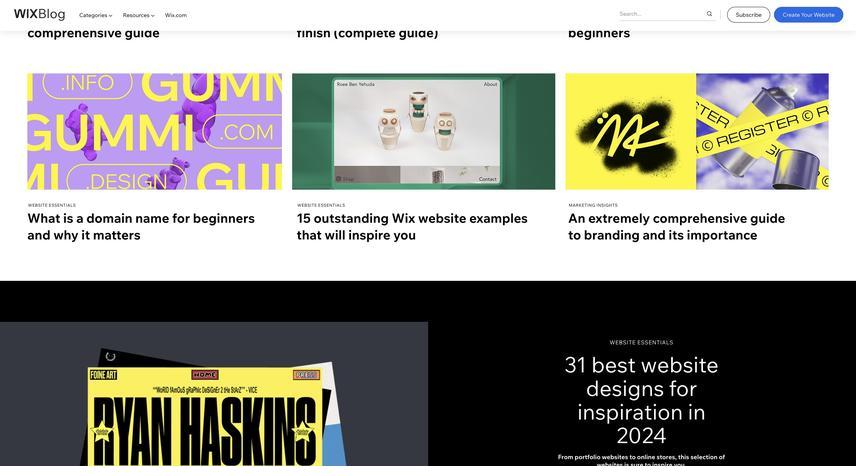 Task type: describe. For each thing, give the bounding box(es) containing it.
31 best website designs for inspiration in 2024 image
[[0, 322, 428, 466]]

categories ▼
[[79, 12, 113, 18]]

wix.com
[[165, 12, 187, 18]]

create
[[783, 11, 800, 18]]

start inside how to design a logo from start to finish (complete guide)
[[461, 8, 490, 24]]

how to easily start a blog: a guide for beginners
[[569, 8, 796, 40]]

guide inside the what is web design? a comprehensive guide
[[125, 24, 160, 40]]

what is web design? a comprehensive guide
[[27, 8, 166, 40]]

will
[[325, 227, 346, 243]]

website inside 31 best website designs for inspiration in 2024
[[641, 351, 719, 378]]

marketing
[[569, 203, 596, 208]]

its
[[669, 227, 684, 243]]

and inside website essentials what is a domain name for beginners and why it matters
[[27, 227, 51, 243]]

a inside website essentials what is a domain name for beginners and why it matters
[[76, 210, 84, 226]]

marketing insights an extremely comprehensive guide to branding and its importance
[[569, 203, 786, 243]]

15
[[297, 210, 311, 226]]

inspiration
[[578, 398, 683, 425]]

beginners inside how to easily start a blog: a guide for beginners
[[569, 24, 631, 40]]

is inside website essentials what is a domain name for beginners and why it matters
[[63, 210, 73, 226]]

it
[[81, 227, 90, 243]]

you.
[[674, 461, 687, 466]]

an extremely comprehensive guide to branding and its importance image
[[566, 73, 829, 190]]

2 horizontal spatial website
[[610, 339, 636, 346]]

what is web design? a comprehensive guide link
[[27, 8, 259, 41]]

website essentials
[[610, 339, 674, 346]]

a left blog:
[[686, 8, 693, 24]]

design
[[343, 8, 385, 24]]

to inside how to easily start a blog: a guide for beginners
[[599, 8, 612, 24]]

what is a domain name for beginners and why it matters link
[[27, 210, 259, 243]]

a
[[156, 8, 166, 24]]

is inside from portfolio websites to online stores, this selection of websites is sure to inspire you.
[[625, 461, 630, 466]]

stores,
[[657, 453, 677, 461]]

create your website link
[[775, 7, 844, 23]]

inspire inside from portfolio websites to online stores, this selection of websites is sure to inspire you.
[[653, 461, 673, 466]]

domain
[[86, 210, 133, 226]]

website essentials link for what is a domain name for beginners and why it matters
[[28, 203, 133, 208]]

a inside how to design a logo from start to finish (complete guide)
[[388, 8, 395, 24]]

logo
[[398, 8, 426, 24]]

website for what
[[28, 203, 48, 208]]

comprehensive inside the what is web design? a comprehensive guide
[[27, 24, 122, 40]]

website essentials link for 15 outstanding wix website examples that will inspire you
[[298, 203, 402, 208]]

create your website
[[783, 11, 835, 18]]

2 horizontal spatial essentials
[[638, 339, 674, 346]]

branding
[[584, 227, 640, 243]]

beginners inside website essentials what is a domain name for beginners and why it matters
[[193, 210, 255, 226]]

for inside 31 best website designs for inspiration in 2024
[[669, 375, 698, 402]]

why
[[53, 227, 79, 243]]

resources  ▼
[[123, 12, 155, 18]]

of
[[719, 453, 726, 461]]

website essentials what is a domain name for beginners and why it matters
[[27, 203, 255, 243]]

how to design a logo from start to finish (complete guide) link
[[297, 8, 528, 41]]

categories
[[79, 12, 107, 18]]

start inside how to easily start a blog: a guide for beginners
[[654, 8, 683, 24]]

online
[[638, 453, 656, 461]]

that
[[297, 227, 322, 243]]



Task type: locate. For each thing, give the bounding box(es) containing it.
best
[[592, 351, 636, 378]]

essentials for is
[[49, 203, 76, 208]]

guide inside marketing insights an extremely comprehensive guide to branding and its importance
[[751, 210, 786, 226]]

2 how from the left
[[569, 8, 596, 24]]

1 vertical spatial inspire
[[653, 461, 673, 466]]

essentials inside website essentials what is a domain name for beginners and why it matters
[[49, 203, 76, 208]]

is inside the what is web design? a comprehensive guide
[[63, 8, 73, 24]]

sure
[[631, 461, 644, 466]]

how
[[297, 8, 325, 24], [569, 8, 596, 24]]

0 horizontal spatial ▼
[[109, 12, 113, 18]]

0 horizontal spatial inspire
[[349, 227, 391, 243]]

1 ▼ from the left
[[109, 12, 113, 18]]

from portfolio websites to online stores, this selection of websites is sure to inspire you. link
[[558, 453, 726, 466]]

1 start from the left
[[461, 8, 490, 24]]

1 horizontal spatial for
[[669, 375, 698, 402]]

0 horizontal spatial essentials
[[49, 203, 76, 208]]

in
[[688, 398, 706, 425]]

easily
[[615, 8, 651, 24]]

2 ▼ from the left
[[151, 12, 155, 18]]

portfolio
[[575, 453, 601, 461]]

from
[[428, 8, 458, 24]]

essentials for outstanding
[[318, 203, 345, 208]]

what inside the what is web design? a comprehensive guide
[[27, 8, 60, 24]]

importance
[[687, 227, 758, 243]]

2 horizontal spatial for
[[778, 8, 796, 24]]

insights
[[597, 203, 618, 208]]

a up it
[[76, 210, 84, 226]]

beginners
[[569, 24, 631, 40], [193, 210, 255, 226]]

1 horizontal spatial start
[[654, 8, 683, 24]]

▼
[[109, 12, 113, 18], [151, 12, 155, 18]]

2 vertical spatial is
[[625, 461, 630, 466]]

blog:
[[696, 8, 727, 24]]

None search field
[[620, 7, 716, 21]]

0 horizontal spatial and
[[27, 227, 51, 243]]

to inside marketing insights an extremely comprehensive guide to branding and its importance
[[569, 227, 581, 243]]

a
[[388, 8, 395, 24], [686, 8, 693, 24], [730, 8, 737, 24], [76, 210, 84, 226]]

website inside website essentials what is a domain name for beginners and why it matters
[[28, 203, 48, 208]]

website inside website essentials 15 outstanding wix website examples that will inspire you
[[418, 210, 467, 226]]

a left logo
[[388, 8, 395, 24]]

marketing insights link
[[569, 203, 674, 208]]

1 vertical spatial website
[[641, 351, 719, 378]]

resources
[[123, 12, 150, 18]]

15 outstanding wix website examples that will inspire you image
[[292, 73, 556, 190]]

from
[[558, 453, 574, 461]]

0 vertical spatial inspire
[[349, 227, 391, 243]]

▼ left a
[[151, 12, 155, 18]]

▼ right categories
[[109, 12, 113, 18]]

matters
[[93, 227, 141, 243]]

1 horizontal spatial inspire
[[653, 461, 673, 466]]

finish
[[297, 24, 331, 40]]

how to easily start a blog: a guide for beginners link
[[569, 8, 800, 41]]

start
[[461, 8, 490, 24], [654, 8, 683, 24]]

31 best website designs for inspiration in 2024 link
[[558, 351, 726, 449]]

you
[[394, 227, 416, 243]]

an extremely comprehensive guide to branding and its importance link
[[569, 210, 800, 243]]

is left sure
[[625, 461, 630, 466]]

websites
[[602, 453, 629, 461], [597, 461, 623, 466]]

1 vertical spatial what
[[27, 210, 60, 226]]

2 and from the left
[[643, 227, 666, 243]]

inspire left you.
[[653, 461, 673, 466]]

how for how to design a logo from start to finish (complete guide)
[[297, 8, 325, 24]]

0 vertical spatial is
[[63, 8, 73, 24]]

subscribe
[[736, 11, 762, 18]]

0 vertical spatial for
[[778, 8, 796, 24]]

0 horizontal spatial start
[[461, 8, 490, 24]]

1 how from the left
[[297, 8, 325, 24]]

to
[[328, 8, 340, 24], [493, 8, 506, 24], [599, 8, 612, 24], [569, 227, 581, 243], [630, 453, 636, 461], [645, 461, 651, 466]]

1 what from the top
[[27, 8, 60, 24]]

1 horizontal spatial essentials
[[318, 203, 345, 208]]

for inside website essentials what is a domain name for beginners and why it matters
[[172, 210, 190, 226]]

0 vertical spatial comprehensive
[[27, 24, 122, 40]]

1 vertical spatial comprehensive
[[653, 210, 748, 226]]

an
[[569, 210, 586, 226]]

1 horizontal spatial website essentials link
[[298, 203, 402, 208]]

this
[[679, 453, 690, 461]]

0 horizontal spatial for
[[172, 210, 190, 226]]

(complete
[[334, 24, 396, 40]]

comprehensive down web
[[27, 24, 122, 40]]

0 horizontal spatial comprehensive
[[27, 24, 122, 40]]

1 vertical spatial beginners
[[193, 210, 255, 226]]

1 vertical spatial guide
[[125, 24, 160, 40]]

how to design a logo from start to finish (complete guide)
[[297, 8, 506, 40]]

what is a domain name for beginners and why it matters image
[[27, 73, 282, 190]]

a right blog:
[[730, 8, 737, 24]]

comprehensive up importance
[[653, 210, 748, 226]]

and
[[27, 227, 51, 243], [643, 227, 666, 243]]

0 vertical spatial website
[[418, 210, 467, 226]]

for
[[778, 8, 796, 24], [172, 210, 190, 226], [669, 375, 698, 402]]

how inside how to easily start a blog: a guide for beginners
[[569, 8, 596, 24]]

website inside website essentials 15 outstanding wix website examples that will inspire you
[[298, 203, 317, 208]]

15 outstanding wix website examples that will inspire you link
[[297, 210, 528, 243]]

essentials
[[49, 203, 76, 208], [318, 203, 345, 208], [638, 339, 674, 346]]

2 start from the left
[[654, 8, 683, 24]]

31
[[565, 351, 587, 378]]

Search... search field
[[620, 7, 693, 21]]

website
[[28, 203, 48, 208], [298, 203, 317, 208], [610, 339, 636, 346]]

0 vertical spatial what
[[27, 8, 60, 24]]

and left its
[[643, 227, 666, 243]]

is
[[63, 8, 73, 24], [63, 210, 73, 226], [625, 461, 630, 466]]

1 and from the left
[[27, 227, 51, 243]]

and left why at the left
[[27, 227, 51, 243]]

guide)
[[399, 24, 439, 40]]

2 vertical spatial for
[[669, 375, 698, 402]]

for inside how to easily start a blog: a guide for beginners
[[778, 8, 796, 24]]

wix.com link
[[160, 5, 192, 25]]

extremely
[[589, 210, 650, 226]]

inspire
[[349, 227, 391, 243], [653, 461, 673, 466]]

2 horizontal spatial website essentials link
[[558, 339, 726, 346]]

0 vertical spatial beginners
[[569, 24, 631, 40]]

▼ for resources  ▼
[[151, 12, 155, 18]]

is up why at the left
[[63, 210, 73, 226]]

from portfolio websites to online stores, this selection of websites is sure to inspire you.
[[558, 453, 726, 466]]

website essentials 15 outstanding wix website examples that will inspire you
[[297, 203, 528, 243]]

1 vertical spatial for
[[172, 210, 190, 226]]

and inside marketing insights an extremely comprehensive guide to branding and its importance
[[643, 227, 666, 243]]

is left web
[[63, 8, 73, 24]]

0 horizontal spatial beginners
[[193, 210, 255, 226]]

website essentials link
[[28, 203, 133, 208], [298, 203, 402, 208], [558, 339, 726, 346]]

selection
[[691, 453, 718, 461]]

guide
[[740, 8, 775, 24], [125, 24, 160, 40], [751, 210, 786, 226]]

essentials inside website essentials 15 outstanding wix website examples that will inspire you
[[318, 203, 345, 208]]

what
[[27, 8, 60, 24], [27, 210, 60, 226]]

website
[[814, 11, 835, 18]]

0 horizontal spatial website
[[28, 203, 48, 208]]

0 horizontal spatial how
[[297, 8, 325, 24]]

1 vertical spatial is
[[63, 210, 73, 226]]

1 horizontal spatial website
[[298, 203, 317, 208]]

1 horizontal spatial beginners
[[569, 24, 631, 40]]

design?
[[105, 8, 153, 24]]

1 horizontal spatial website
[[641, 351, 719, 378]]

0 horizontal spatial website
[[418, 210, 467, 226]]

1 horizontal spatial comprehensive
[[653, 210, 748, 226]]

comprehensive
[[27, 24, 122, 40], [653, 210, 748, 226]]

inspire down outstanding in the left top of the page
[[349, 227, 391, 243]]

2 what from the top
[[27, 210, 60, 226]]

designs
[[586, 375, 665, 402]]

2 vertical spatial guide
[[751, 210, 786, 226]]

your
[[802, 11, 813, 18]]

how inside how to design a logo from start to finish (complete guide)
[[297, 8, 325, 24]]

outstanding
[[314, 210, 389, 226]]

what inside website essentials what is a domain name for beginners and why it matters
[[27, 210, 60, 226]]

web
[[76, 8, 102, 24]]

1 horizontal spatial ▼
[[151, 12, 155, 18]]

website for 15
[[298, 203, 317, 208]]

website
[[418, 210, 467, 226], [641, 351, 719, 378]]

0 vertical spatial guide
[[740, 8, 775, 24]]

name
[[135, 210, 169, 226]]

guide inside how to easily start a blog: a guide for beginners
[[740, 8, 775, 24]]

0 horizontal spatial website essentials link
[[28, 203, 133, 208]]

comprehensive inside marketing insights an extremely comprehensive guide to branding and its importance
[[653, 210, 748, 226]]

how for how to easily start a blog: a guide for beginners
[[569, 8, 596, 24]]

wix
[[392, 210, 416, 226]]

website essentials link for 31 best website designs for inspiration in 2024
[[558, 339, 726, 346]]

31 best website designs for inspiration in 2024
[[565, 351, 719, 449]]

1 horizontal spatial how
[[569, 8, 596, 24]]

inspire inside website essentials 15 outstanding wix website examples that will inspire you
[[349, 227, 391, 243]]

subscribe link
[[728, 7, 771, 23]]

2024
[[617, 422, 667, 449]]

1 horizontal spatial and
[[643, 227, 666, 243]]

examples
[[470, 210, 528, 226]]

▼ for categories ▼
[[109, 12, 113, 18]]



Task type: vqa. For each thing, say whether or not it's contained in the screenshot.
topmost help
no



